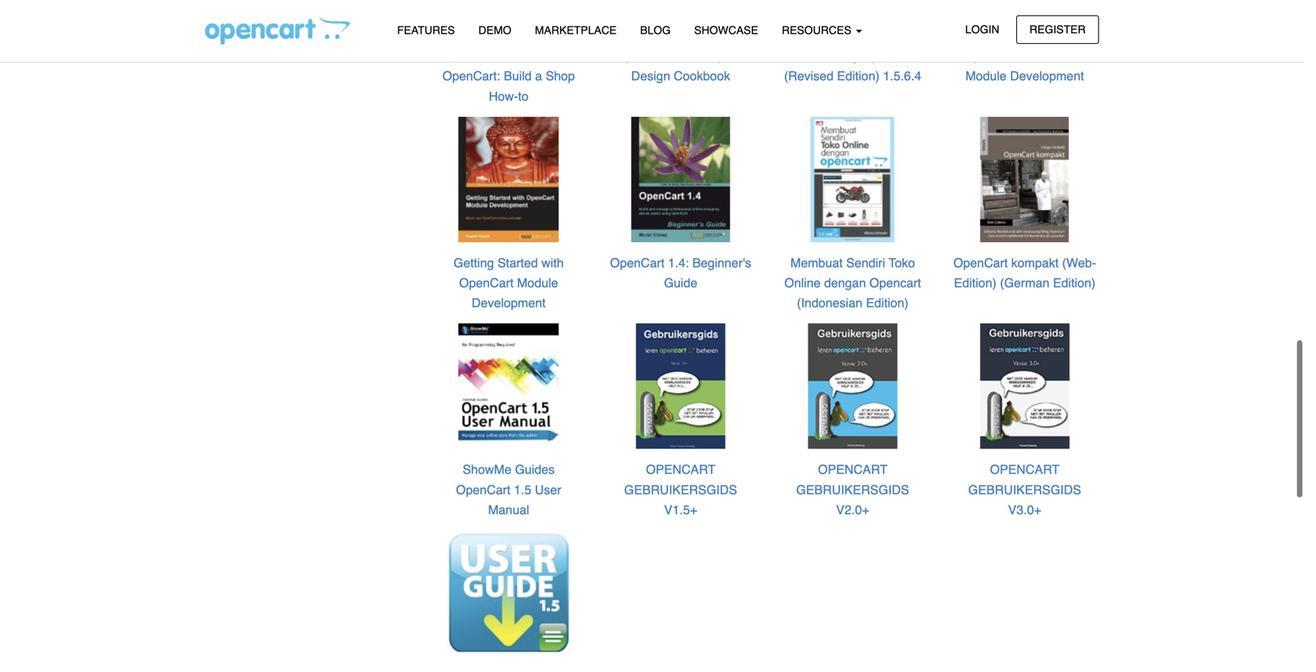 Task type: describe. For each thing, give the bounding box(es) containing it.
1.4:
[[668, 256, 689, 270]]

opencart:
[[442, 69, 500, 83]]

customising opencart (revised edition) 1.5.6.4 link
[[784, 49, 922, 83]]

e-
[[481, 49, 493, 63]]

showcase link
[[683, 16, 770, 44]]

instant e-commerce with opencart: build a shop how-to link
[[440, 49, 578, 103]]

guides
[[515, 462, 555, 477]]

opencart gebruikersgids v2.0+ link
[[796, 462, 909, 517]]

showme guides opencart 1.5 user manual
[[456, 462, 561, 517]]

guide
[[664, 276, 698, 290]]

(web-
[[1062, 256, 1096, 270]]

module inside opencart theme and module development
[[966, 69, 1007, 83]]

gebruikersgids for v2.0+
[[796, 483, 909, 497]]

dengan
[[824, 276, 866, 290]]

opencart gebruikersgids v1.5+ image
[[617, 323, 744, 450]]

opencart 1.4 template design cookbook link
[[616, 49, 746, 83]]

opencart theme and module development link
[[964, 49, 1086, 83]]

(indonesian
[[797, 296, 863, 310]]

instant e-commerce with opencart: build a shop how-to
[[440, 49, 578, 103]]

commerce
[[493, 49, 552, 63]]

opencart inside opencart 1.4: beginner's guide
[[610, 256, 665, 270]]

to
[[518, 89, 529, 103]]

1.4
[[674, 49, 691, 63]]

kompakt
[[1011, 256, 1059, 270]]

blog link
[[629, 16, 683, 44]]

membuat sendiri toko online dengan opencart (indonesian edition) link
[[785, 256, 921, 310]]

login
[[965, 23, 1000, 36]]

opencart inside showme guides opencart 1.5 user manual
[[456, 483, 511, 497]]

opencart gebruikersgids v1.5+ link
[[624, 462, 737, 517]]

opencart gebruikersgids v3.0+ link
[[968, 462, 1081, 517]]

theme
[[1022, 49, 1061, 63]]

sendiri
[[846, 256, 885, 270]]

instant
[[440, 49, 477, 63]]

opencart inside opencart 1.4 template design cookbook
[[616, 49, 670, 63]]

1.5.6.4
[[883, 69, 922, 83]]

user
[[535, 483, 561, 497]]

v3.0+
[[1008, 503, 1041, 517]]

getting
[[454, 256, 494, 270]]

showme guides opencart 1.5 user manual link
[[456, 462, 561, 517]]

showcase
[[694, 24, 758, 36]]

opencart for v1.5+
[[646, 462, 716, 477]]

(revised
[[784, 69, 834, 83]]

started
[[498, 256, 538, 270]]

opencart kompakt (web- edition) (german edition)
[[954, 256, 1096, 290]]

opencart inside opencart kompakt (web- edition) (german edition)
[[954, 256, 1008, 270]]

cookbook
[[674, 69, 730, 83]]

online
[[785, 276, 821, 290]]

opencart kompakt (web-edition) (german edition) image
[[961, 116, 1088, 243]]

register link
[[1016, 15, 1099, 44]]

edition) inside the customising opencart (revised edition) 1.5.6.4
[[837, 69, 880, 83]]

opencart gebruikersgids v2.0+ image
[[789, 323, 916, 450]]

v2.0+
[[836, 503, 869, 517]]

manual
[[488, 503, 529, 517]]

beginner's
[[693, 256, 751, 270]]

opencart user guide 1.5 image
[[445, 530, 572, 657]]



Task type: locate. For each thing, give the bounding box(es) containing it.
opencart gebruikersgids v3.0+
[[968, 462, 1081, 517]]

opencart
[[870, 276, 921, 290]]

opencart inside opencart gebruikersgids v3.0+
[[990, 462, 1060, 477]]

opencart up design
[[616, 49, 670, 63]]

gebruikersgids up v2.0+ on the right bottom of the page
[[796, 483, 909, 497]]

marketplace
[[535, 24, 617, 36]]

module
[[966, 69, 1007, 83], [517, 276, 558, 290]]

login link
[[952, 15, 1013, 44]]

customising opencart (revised edition) 1.5.6.4 image
[[789, 0, 916, 36]]

0 horizontal spatial development
[[472, 296, 546, 310]]

opencart
[[646, 462, 716, 477], [818, 462, 888, 477], [990, 462, 1060, 477]]

(german
[[1000, 276, 1050, 290]]

edition) down "customising"
[[837, 69, 880, 83]]

2 horizontal spatial gebruikersgids
[[968, 483, 1081, 497]]

2 gebruikersgids from the left
[[796, 483, 909, 497]]

a
[[535, 69, 542, 83]]

membuat sendiri toko online dengan opencart (indonesian edition) image
[[789, 116, 916, 243]]

1 vertical spatial module
[[517, 276, 558, 290]]

1.5
[[514, 483, 531, 497]]

opencart 1.4: beginner's guide link
[[610, 256, 751, 290]]

membuat
[[791, 256, 843, 270]]

development inside opencart theme and module development
[[1010, 69, 1084, 83]]

demo
[[479, 24, 511, 36]]

getting started with opencart module development image
[[445, 116, 572, 243]]

instant e-commerce with opencart: build a shop how-to image
[[445, 0, 572, 36]]

development down theme
[[1010, 69, 1084, 83]]

opencart inside opencart theme and module development
[[964, 49, 1019, 63]]

opencart inside the customising opencart (revised edition) 1.5.6.4
[[862, 49, 916, 63]]

3 gebruikersgids from the left
[[968, 483, 1081, 497]]

1 vertical spatial with
[[542, 256, 564, 270]]

edition) down (web-
[[1053, 276, 1096, 290]]

opencart for v2.0+
[[818, 462, 888, 477]]

edition) down opencart
[[866, 296, 909, 310]]

opencart for v3.0+
[[990, 462, 1060, 477]]

opencart left 1.4:
[[610, 256, 665, 270]]

opencart up 1.5.6.4 at top right
[[862, 49, 916, 63]]

resources
[[782, 24, 855, 36]]

opencart - open source shopping cart solution image
[[205, 16, 350, 45]]

0 vertical spatial with
[[555, 49, 578, 63]]

opencart gebruikersgids v1.5+
[[624, 462, 737, 517]]

1 gebruikersgids from the left
[[624, 483, 737, 497]]

opencart gebruikersgids v3.0+ image
[[961, 323, 1088, 450]]

marketplace link
[[523, 16, 629, 44]]

customising opencart (revised edition) 1.5.6.4
[[784, 49, 922, 83]]

membuat sendiri toko online dengan opencart (indonesian edition)
[[785, 256, 921, 310]]

getting started with opencart module development link
[[454, 256, 564, 310]]

toko
[[889, 256, 915, 270]]

development inside 'getting started with opencart module development'
[[472, 296, 546, 310]]

gebruikersgids for v3.0+
[[968, 483, 1081, 497]]

with
[[555, 49, 578, 63], [542, 256, 564, 270]]

how-
[[489, 89, 518, 103]]

opencart theme and module development image
[[961, 0, 1088, 36]]

opencart 1.4 template design cookbook
[[616, 49, 746, 83]]

with inside instant e-commerce with opencart: build a shop how-to
[[555, 49, 578, 63]]

opencart 1.4: beginner's guide
[[610, 256, 751, 290]]

module down started
[[517, 276, 558, 290]]

1 opencart from the left
[[646, 462, 716, 477]]

edition)
[[837, 69, 880, 83], [954, 276, 997, 290], [1053, 276, 1096, 290], [866, 296, 909, 310]]

showme guides opencart 1.5 user manual image
[[445, 323, 572, 450]]

opencart inside 'getting started with opencart module development'
[[459, 276, 514, 290]]

module down the login link
[[966, 69, 1007, 83]]

opencart inside opencart gebruikersgids v2.0+
[[818, 462, 888, 477]]

shop
[[546, 69, 575, 83]]

features link
[[385, 16, 467, 44]]

features
[[397, 24, 455, 36]]

opencart down the getting
[[459, 276, 514, 290]]

opencart 1.4 template design cookbook image
[[617, 0, 744, 36]]

v1.5+
[[664, 503, 697, 517]]

opencart up (german
[[954, 256, 1008, 270]]

development
[[1010, 69, 1084, 83], [472, 296, 546, 310]]

customising
[[789, 49, 858, 63]]

opencart inside opencart gebruikersgids v1.5+
[[646, 462, 716, 477]]

opencart up v2.0+ on the right bottom of the page
[[818, 462, 888, 477]]

with right started
[[542, 256, 564, 270]]

2 horizontal spatial opencart
[[990, 462, 1060, 477]]

blog
[[640, 24, 671, 36]]

with inside 'getting started with opencart module development'
[[542, 256, 564, 270]]

opencart theme and module development
[[964, 49, 1086, 83]]

gebruikersgids for v1.5+
[[624, 483, 737, 497]]

module inside 'getting started with opencart module development'
[[517, 276, 558, 290]]

opencart gebruikersgids v2.0+
[[796, 462, 909, 517]]

0 vertical spatial development
[[1010, 69, 1084, 83]]

1 horizontal spatial opencart
[[818, 462, 888, 477]]

1 horizontal spatial gebruikersgids
[[796, 483, 909, 497]]

demo link
[[467, 16, 523, 44]]

development down started
[[472, 296, 546, 310]]

opencart down the login link
[[964, 49, 1019, 63]]

0 horizontal spatial opencart
[[646, 462, 716, 477]]

design
[[631, 69, 670, 83]]

0 horizontal spatial module
[[517, 276, 558, 290]]

edition) inside membuat sendiri toko online dengan opencart (indonesian edition)
[[866, 296, 909, 310]]

gebruikersgids up v1.5+
[[624, 483, 737, 497]]

1 horizontal spatial development
[[1010, 69, 1084, 83]]

resources link
[[770, 16, 874, 44]]

opencart down showme at the left bottom
[[456, 483, 511, 497]]

gebruikersgids
[[624, 483, 737, 497], [796, 483, 909, 497], [968, 483, 1081, 497]]

template
[[695, 49, 746, 63]]

with up "shop"
[[555, 49, 578, 63]]

getting started with opencart module development
[[454, 256, 564, 310]]

3 opencart from the left
[[990, 462, 1060, 477]]

register
[[1030, 23, 1086, 36]]

opencart kompakt (web- edition) (german edition) link
[[954, 256, 1096, 290]]

showme
[[463, 462, 512, 477]]

0 vertical spatial module
[[966, 69, 1007, 83]]

opencart up v1.5+
[[646, 462, 716, 477]]

opencart
[[616, 49, 670, 63], [862, 49, 916, 63], [964, 49, 1019, 63], [610, 256, 665, 270], [954, 256, 1008, 270], [459, 276, 514, 290], [456, 483, 511, 497]]

gebruikersgids up v3.0+
[[968, 483, 1081, 497]]

opencart 1.4: beginner's guide image
[[617, 116, 744, 243]]

0 horizontal spatial gebruikersgids
[[624, 483, 737, 497]]

opencart up v3.0+
[[990, 462, 1060, 477]]

2 opencart from the left
[[818, 462, 888, 477]]

1 vertical spatial development
[[472, 296, 546, 310]]

build
[[504, 69, 532, 83]]

edition) left (german
[[954, 276, 997, 290]]

and
[[1065, 49, 1086, 63]]

1 horizontal spatial module
[[966, 69, 1007, 83]]



Task type: vqa. For each thing, say whether or not it's contained in the screenshot.
OPENCART within Opencart Gebruikersgids V3.0+
yes



